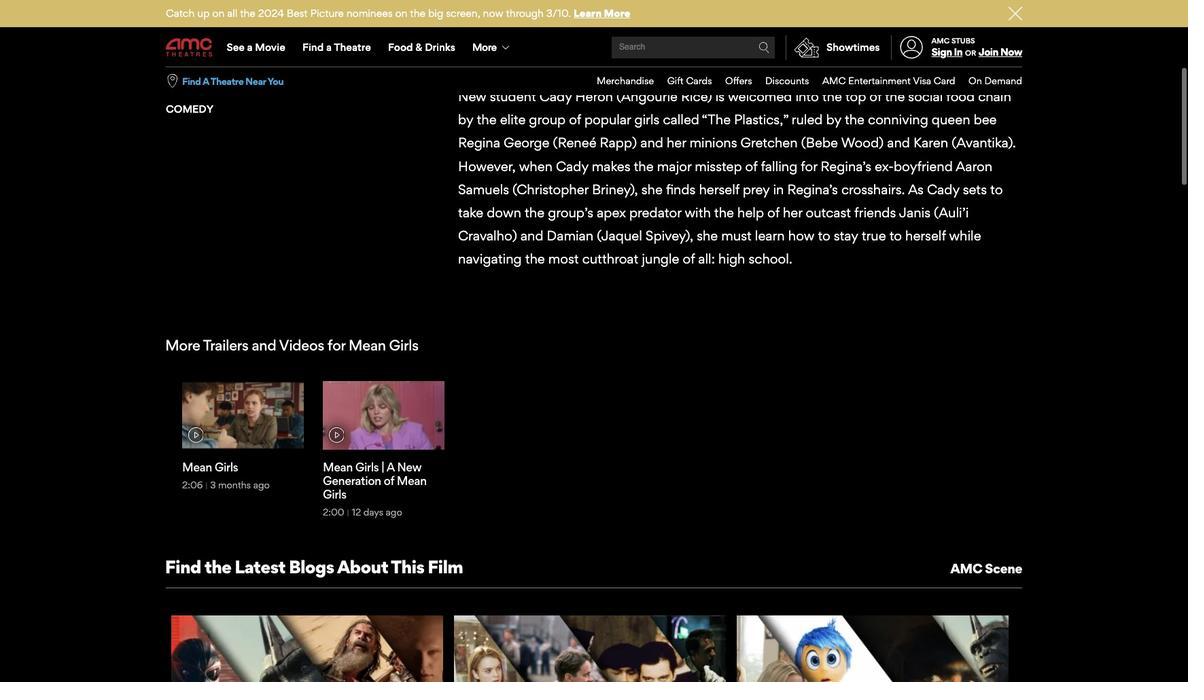Task type: describe. For each thing, give the bounding box(es) containing it.
3 months ago
[[210, 479, 270, 491]]

george
[[504, 135, 550, 151]]

of down entertainment
[[870, 88, 882, 105]]

offers
[[726, 75, 753, 86]]

(reneé
[[553, 135, 597, 151]]

on inside "from the comedic mind of tina fey comes a new twist on the modern classic, mean girls. new student cady heron (angourie rice) is welcomed into the top of the social food chain by the elite group of popular girls called "the plastics," ruled by the conniving queen bee regina george (reneé rapp) and her minions gretchen (bebe wood) and karen (avantika). however, when cady makes the major misstep of falling for regina's ex-boyfriend aaron samuels (christopher briney), she finds herself prey in regina's crosshairs. as cady sets to take down the group's apex predator with the help of her outcast friends janis (auli'i cravalho) and damian (jaquel spivey), she must learn how to stay true to herself while navigating the most cutthroat jungle of all: high school."
[[794, 65, 810, 81]]

all:
[[699, 251, 716, 267]]

mean girls image
[[0, 0, 1189, 21]]

minions
[[690, 135, 738, 151]]

prey
[[743, 181, 770, 198]]

conniving
[[869, 112, 929, 128]]

most
[[549, 251, 579, 267]]

cookie consent banner dialog
[[0, 646, 1189, 683]]

visa
[[914, 75, 932, 86]]

showtimes
[[827, 41, 880, 54]]

of inside mean girls | a new generation of mean girls
[[384, 474, 394, 488]]

amc entertainment visa card
[[823, 75, 956, 86]]

a for theatre
[[326, 41, 332, 54]]

0 vertical spatial regina's
[[821, 158, 872, 174]]

samuels
[[458, 181, 509, 198]]

the up must
[[715, 205, 735, 221]]

hr
[[173, 64, 188, 77]]

and down girls
[[641, 135, 664, 151]]

catch up on all the 2024 best picture nominees on the big screen, now through 3/10. learn more
[[166, 7, 631, 20]]

comes
[[678, 65, 719, 81]]

now
[[483, 7, 504, 20]]

2024 inside the jan 12, 2024 comedy
[[205, 84, 232, 96]]

major
[[657, 158, 692, 174]]

the right all
[[240, 7, 256, 20]]

through
[[506, 7, 544, 20]]

2 horizontal spatial to
[[991, 181, 1003, 198]]

food
[[947, 88, 975, 105]]

1 hr 58 min button
[[166, 62, 256, 81]]

regina
[[458, 135, 501, 151]]

twist
[[762, 65, 791, 81]]

spivey),
[[646, 228, 694, 244]]

high
[[719, 251, 746, 267]]

discounts
[[766, 75, 810, 86]]

the down top
[[845, 112, 865, 128]]

2 horizontal spatial more
[[604, 7, 631, 20]]

0 horizontal spatial for
[[328, 337, 346, 355]]

1 by from the left
[[458, 112, 474, 128]]

1 vertical spatial mean girls
[[182, 461, 238, 475]]

ruled
[[792, 112, 823, 128]]

join now button
[[979, 46, 1023, 59]]

the left big
[[410, 7, 426, 20]]

12,
[[190, 84, 203, 96]]

welcomed
[[729, 88, 793, 105]]

merchandise link
[[584, 67, 654, 95]]

amc entertainment visa card link
[[810, 67, 956, 95]]

more trailers and videos for mean girls
[[165, 337, 419, 355]]

mean down '12,' at left top
[[165, 107, 211, 129]]

crosshairs.
[[842, 181, 906, 198]]

the up student
[[494, 65, 514, 81]]

tickets
[[955, 123, 990, 136]]

days
[[364, 506, 384, 518]]

stay
[[834, 228, 859, 244]]

in
[[774, 181, 784, 198]]

0 horizontal spatial to
[[819, 228, 831, 244]]

big
[[428, 7, 444, 20]]

1 horizontal spatial 2024
[[258, 7, 284, 20]]

0 vertical spatial cady
[[540, 88, 572, 105]]

the down amc entertainment visa card
[[886, 88, 905, 105]]

0 vertical spatial she
[[642, 181, 663, 198]]

on demand link
[[956, 67, 1023, 95]]

menu containing more
[[166, 29, 1023, 67]]

elite
[[500, 112, 526, 128]]

1 vertical spatial regina's
[[788, 181, 839, 198]]

more for more
[[473, 41, 497, 54]]

sign in or join amc stubs element
[[891, 29, 1023, 67]]

offers link
[[712, 67, 753, 95]]

cravalho)
[[458, 228, 517, 244]]

2 by from the left
[[827, 112, 842, 128]]

of right "help"
[[768, 205, 780, 221]]

finds
[[667, 181, 696, 198]]

2:06
[[182, 479, 203, 491]]

social
[[909, 88, 944, 105]]

1 vertical spatial cady
[[556, 158, 589, 174]]

find for find the latest blogs about this film
[[165, 556, 201, 578]]

2 vertical spatial cady
[[928, 181, 960, 198]]

see a movie link
[[218, 29, 294, 67]]

more information about image
[[230, 64, 240, 74]]

"the
[[702, 112, 731, 128]]

jan 12, 2024 comedy
[[166, 84, 232, 115]]

amc for amc entertainment visa card
[[823, 75, 846, 86]]

|
[[382, 461, 385, 475]]

or
[[966, 48, 977, 58]]

card
[[934, 75, 956, 86]]

jan
[[166, 84, 187, 96]]

1 hr 58 min
[[166, 64, 226, 77]]

gretchen
[[741, 135, 798, 151]]

however,
[[458, 158, 516, 174]]

cutthroat
[[583, 251, 639, 267]]

misstep
[[695, 158, 742, 174]]

sets
[[964, 181, 988, 198]]

called
[[663, 112, 700, 128]]

gift
[[668, 75, 684, 86]]

1 horizontal spatial on
[[395, 7, 408, 20]]

from
[[458, 65, 490, 81]]

all
[[227, 7, 238, 20]]

a for movie
[[247, 41, 253, 54]]

the left latest at the bottom left of page
[[204, 556, 232, 578]]

of left tina
[[609, 65, 621, 81]]

pg13
[[256, 64, 281, 77]]

see a movie
[[227, 41, 286, 54]]

more for more trailers and videos for mean girls
[[165, 337, 200, 355]]

find for find a theatre near you
[[182, 75, 201, 87]]

food
[[388, 41, 413, 54]]

on
[[969, 75, 983, 86]]

3
[[210, 479, 216, 491]]

showtimes image
[[787, 35, 827, 60]]

top
[[846, 88, 867, 105]]

karen
[[914, 135, 949, 151]]

learn
[[574, 7, 602, 20]]



Task type: vqa. For each thing, say whether or not it's contained in the screenshot.
the right 'Gift Cards' link
no



Task type: locate. For each thing, give the bounding box(es) containing it.
new inside mean girls | a new generation of mean girls
[[397, 461, 422, 475]]

(auli'i
[[935, 205, 969, 221]]

navigating
[[458, 251, 522, 267]]

1 vertical spatial a
[[387, 461, 395, 475]]

1 horizontal spatial ago
[[386, 506, 403, 518]]

&
[[416, 41, 423, 54]]

bee
[[974, 112, 997, 128]]

mean right | at bottom left
[[397, 474, 427, 488]]

2 vertical spatial more
[[165, 337, 200, 355]]

how
[[789, 228, 815, 244]]

1 vertical spatial menu
[[584, 67, 1023, 95]]

demand
[[985, 75, 1023, 86]]

a down picture
[[326, 41, 332, 54]]

the up the regina
[[477, 112, 497, 128]]

of up (reneé
[[569, 112, 582, 128]]

for inside "from the comedic mind of tina fey comes a new twist on the modern classic, mean girls. new student cady heron (angourie rice) is welcomed into the top of the social food chain by the elite group of popular girls called "the plastics," ruled by the conniving queen bee regina george (reneé rapp) and her minions gretchen (bebe wood) and karen (avantika). however, when cady makes the major misstep of falling for regina's ex-boyfriend aaron samuels (christopher briney), she finds herself prey in regina's crosshairs. as cady sets to take down the group's apex predator with the help of her outcast friends janis (auli'i cravalho) and damian (jaquel spivey), she must learn how to stay true to herself while navigating the most cutthroat jungle of all: high school."
[[801, 158, 818, 174]]

menu down "learn"
[[166, 29, 1023, 67]]

herself down janis
[[906, 228, 946, 244]]

plastics,"
[[735, 112, 789, 128]]

0 horizontal spatial a
[[247, 41, 253, 54]]

true
[[862, 228, 887, 244]]

1 horizontal spatial more
[[473, 41, 497, 54]]

0 vertical spatial herself
[[699, 181, 740, 198]]

girls
[[214, 107, 252, 129], [389, 337, 419, 355], [215, 461, 238, 475], [356, 461, 379, 475], [323, 488, 347, 502]]

the left most
[[525, 251, 545, 267]]

she
[[642, 181, 663, 198], [697, 228, 718, 244]]

1 vertical spatial more
[[473, 41, 497, 54]]

1 horizontal spatial amc
[[932, 36, 950, 45]]

more right "learn"
[[604, 7, 631, 20]]

1 vertical spatial herself
[[906, 228, 946, 244]]

0 horizontal spatial theatre
[[211, 75, 244, 87]]

1 horizontal spatial by
[[827, 112, 842, 128]]

12 days ago
[[352, 506, 403, 518]]

a inside "from the comedic mind of tina fey comes a new twist on the modern classic, mean girls. new student cady heron (angourie rice) is welcomed into the top of the social food chain by the elite group of popular girls called "the plastics," ruled by the conniving queen bee regina george (reneé rapp) and her minions gretchen (bebe wood) and karen (avantika). however, when cady makes the major misstep of falling for regina's ex-boyfriend aaron samuels (christopher briney), she finds herself prey in regina's crosshairs. as cady sets to take down the group's apex predator with the help of her outcast friends janis (auli'i cravalho) and damian (jaquel spivey), she must learn how to stay true to herself while navigating the most cutthroat jungle of all: high school."
[[722, 65, 729, 81]]

new right | at bottom left
[[397, 461, 422, 475]]

1 horizontal spatial a
[[387, 461, 395, 475]]

1 horizontal spatial for
[[801, 158, 818, 174]]

and down "down"
[[521, 228, 544, 244]]

herself down the misstep on the top
[[699, 181, 740, 198]]

0 vertical spatial new
[[458, 88, 487, 105]]

(jaquel
[[597, 228, 643, 244]]

0 horizontal spatial ago
[[253, 479, 270, 491]]

find for find a theatre
[[303, 41, 324, 54]]

more up the from
[[473, 41, 497, 54]]

find inside button
[[182, 75, 201, 87]]

and down conniving
[[888, 135, 911, 151]]

find a theatre link
[[294, 29, 380, 67]]

a inside 'link'
[[247, 41, 253, 54]]

regina's down wood)
[[821, 158, 872, 174]]

tina
[[624, 65, 649, 81]]

find a theatre near you button
[[182, 75, 284, 88]]

learn more link
[[574, 7, 631, 20]]

2 horizontal spatial amc
[[951, 561, 983, 577]]

scene
[[986, 561, 1023, 577]]

more button
[[464, 29, 521, 67]]

ago right the days
[[386, 506, 403, 518]]

theatre inside "find a theatre near you" button
[[211, 75, 244, 87]]

0 horizontal spatial herself
[[699, 181, 740, 198]]

by up the regina
[[458, 112, 474, 128]]

1 horizontal spatial she
[[697, 228, 718, 244]]

new
[[458, 88, 487, 105], [397, 461, 422, 475]]

by
[[458, 112, 474, 128], [827, 112, 842, 128]]

2 horizontal spatial on
[[794, 65, 810, 81]]

2 horizontal spatial a
[[722, 65, 729, 81]]

theatre
[[334, 41, 371, 54], [211, 75, 244, 87]]

classic,
[[888, 65, 932, 81]]

2024 down min
[[205, 84, 232, 96]]

a inside mean girls | a new generation of mean girls
[[387, 461, 395, 475]]

about
[[337, 556, 388, 578]]

menu down showtimes image
[[584, 67, 1023, 95]]

mean up the 2:00
[[323, 461, 353, 475]]

mean right videos
[[349, 337, 386, 355]]

sign in button
[[932, 46, 963, 59]]

ago for mean girls
[[253, 479, 270, 491]]

for down "(bebe"
[[801, 158, 818, 174]]

amc inside amc stubs sign in or join now
[[932, 36, 950, 45]]

1 horizontal spatial her
[[783, 205, 803, 221]]

see
[[227, 41, 245, 54]]

learn
[[755, 228, 785, 244]]

a
[[247, 41, 253, 54], [326, 41, 332, 54], [722, 65, 729, 81]]

jungle
[[642, 251, 680, 267]]

screen,
[[446, 7, 481, 20]]

now
[[1001, 46, 1023, 59]]

menu
[[166, 29, 1023, 67], [584, 67, 1023, 95]]

0 horizontal spatial she
[[642, 181, 663, 198]]

get tickets
[[934, 123, 990, 136]]

1 vertical spatial ago
[[386, 506, 403, 518]]

new inside "from the comedic mind of tina fey comes a new twist on the modern classic, mean girls. new student cady heron (angourie rice) is welcomed into the top of the social food chain by the elite group of popular girls called "the plastics," ruled by the conniving queen bee regina george (reneé rapp) and her minions gretchen (bebe wood) and karen (avantika). however, when cady makes the major misstep of falling for regina's ex-boyfriend aaron samuels (christopher briney), she finds herself prey in regina's crosshairs. as cady sets to take down the group's apex predator with the help of her outcast friends janis (auli'i cravalho) and damian (jaquel spivey), she must learn how to stay true to herself while navigating the most cutthroat jungle of all: high school."
[[458, 88, 487, 105]]

2 vertical spatial find
[[165, 556, 201, 578]]

0 horizontal spatial on
[[212, 7, 225, 20]]

by right ruled
[[827, 112, 842, 128]]

theatre for a
[[334, 41, 371, 54]]

1 horizontal spatial new
[[458, 88, 487, 105]]

1 vertical spatial her
[[783, 205, 803, 221]]

theatre inside find a theatre link
[[334, 41, 371, 54]]

get tickets link
[[913, 114, 1012, 145]]

0 vertical spatial theatre
[[334, 41, 371, 54]]

0 vertical spatial amc
[[932, 36, 950, 45]]

apex
[[597, 205, 626, 221]]

3/10.
[[547, 7, 571, 20]]

regina's up the outcast
[[788, 181, 839, 198]]

on left all
[[212, 7, 225, 20]]

0 vertical spatial her
[[667, 135, 687, 151]]

rice)
[[682, 88, 713, 105]]

amc scene
[[951, 561, 1023, 577]]

amc inside amc entertainment visa card link
[[823, 75, 846, 86]]

1 vertical spatial 2024
[[205, 84, 232, 96]]

the left 'major'
[[634, 158, 654, 174]]

to right true
[[890, 228, 903, 244]]

mean girls up 3
[[182, 461, 238, 475]]

stubs
[[952, 36, 976, 45]]

theatre down more information about icon
[[211, 75, 244, 87]]

on right 'nominees'
[[395, 7, 408, 20]]

amc left scene
[[951, 561, 983, 577]]

janis
[[900, 205, 931, 221]]

the down (christopher
[[525, 205, 545, 221]]

school.
[[749, 251, 793, 267]]

more inside button
[[473, 41, 497, 54]]

predator
[[630, 205, 682, 221]]

2024 left best
[[258, 7, 284, 20]]

amc up top
[[823, 75, 846, 86]]

the down showtimes link
[[813, 65, 833, 81]]

amc for amc scene
[[951, 561, 983, 577]]

cady up group on the left top of page
[[540, 88, 572, 105]]

and left videos
[[252, 337, 276, 355]]

mean
[[935, 65, 976, 81]]

submit search icon image
[[759, 42, 770, 53]]

boyfriend
[[894, 158, 953, 174]]

0 horizontal spatial her
[[667, 135, 687, 151]]

1 vertical spatial amc
[[823, 75, 846, 86]]

theatre down 'nominees'
[[334, 41, 371, 54]]

1 vertical spatial she
[[697, 228, 718, 244]]

1 vertical spatial for
[[328, 337, 346, 355]]

comedic
[[517, 65, 571, 81]]

0 vertical spatial for
[[801, 158, 818, 174]]

near
[[246, 75, 266, 87]]

must
[[722, 228, 752, 244]]

wood)
[[842, 135, 884, 151]]

blogs
[[289, 556, 334, 578]]

is
[[716, 88, 725, 105]]

amc up the sign
[[932, 36, 950, 45]]

cady up (auli'i
[[928, 181, 960, 198]]

0 horizontal spatial 2024
[[205, 84, 232, 96]]

girls.
[[979, 65, 1020, 81]]

user profile image
[[893, 36, 931, 59]]

student
[[490, 88, 536, 105]]

rapp)
[[600, 135, 637, 151]]

0 vertical spatial a
[[203, 75, 209, 87]]

best
[[287, 7, 308, 20]]

1 horizontal spatial a
[[326, 41, 332, 54]]

0 horizontal spatial amc
[[823, 75, 846, 86]]

amc for amc stubs sign in or join now
[[932, 36, 950, 45]]

12
[[352, 506, 361, 518]]

more left the trailers
[[165, 337, 200, 355]]

movie
[[255, 41, 286, 54]]

when
[[519, 158, 553, 174]]

with
[[685, 205, 711, 221]]

heron
[[576, 88, 613, 105]]

1 horizontal spatial theatre
[[334, 41, 371, 54]]

theatre for a
[[211, 75, 244, 87]]

1 horizontal spatial herself
[[906, 228, 946, 244]]

showtimes link
[[786, 35, 880, 60]]

search the AMC website text field
[[618, 43, 759, 53]]

a inside button
[[203, 75, 209, 87]]

menu containing merchandise
[[584, 67, 1023, 95]]

0 vertical spatial menu
[[166, 29, 1023, 67]]

she up predator on the top of page
[[642, 181, 663, 198]]

generation
[[323, 474, 381, 488]]

to left stay
[[819, 228, 831, 244]]

group's
[[548, 205, 594, 221]]

2:00
[[323, 506, 345, 518]]

for right videos
[[328, 337, 346, 355]]

the left top
[[823, 88, 843, 105]]

of left all: at right
[[683, 251, 695, 267]]

a right see
[[247, 41, 253, 54]]

new
[[733, 65, 758, 81]]

(avantika).
[[952, 135, 1017, 151]]

mean girls down '12,' at left top
[[165, 107, 252, 129]]

0 vertical spatial more
[[604, 7, 631, 20]]

she up all: at right
[[697, 228, 718, 244]]

find a theatre
[[303, 41, 371, 54]]

new down the from
[[458, 88, 487, 105]]

0 vertical spatial 2024
[[258, 7, 284, 20]]

1 horizontal spatial to
[[890, 228, 903, 244]]

1 vertical spatial new
[[397, 461, 422, 475]]

ago right 'months'
[[253, 479, 270, 491]]

mean girls | a new generation of mean girls
[[323, 461, 427, 502]]

mean up 2:06
[[182, 461, 212, 475]]

0 vertical spatial find
[[303, 41, 324, 54]]

on up into
[[794, 65, 810, 81]]

cady down (reneé
[[556, 158, 589, 174]]

her up 'major'
[[667, 135, 687, 151]]

amc logo image
[[166, 38, 214, 57], [166, 38, 214, 57]]

0 vertical spatial ago
[[253, 479, 270, 491]]

briney),
[[592, 181, 638, 198]]

0 vertical spatial mean girls
[[165, 107, 252, 129]]

0 horizontal spatial a
[[203, 75, 209, 87]]

picture
[[310, 7, 344, 20]]

to right sets
[[991, 181, 1003, 198]]

0 horizontal spatial by
[[458, 112, 474, 128]]

ago for mean girls | a new generation of mean girls
[[386, 506, 403, 518]]

a left new
[[722, 65, 729, 81]]

cady
[[540, 88, 572, 105], [556, 158, 589, 174], [928, 181, 960, 198]]

her up how
[[783, 205, 803, 221]]

of up prey
[[746, 158, 758, 174]]

ex-
[[875, 158, 894, 174]]

0 horizontal spatial new
[[397, 461, 422, 475]]

fey
[[653, 65, 675, 81]]

2 vertical spatial amc
[[951, 561, 983, 577]]

0 horizontal spatial more
[[165, 337, 200, 355]]

merchandise
[[597, 75, 654, 86]]

of up '12 days ago' on the bottom left of the page
[[384, 474, 394, 488]]

on demand
[[969, 75, 1023, 86]]

(bebe
[[802, 135, 839, 151]]

sign
[[932, 46, 953, 59]]

food & drinks
[[388, 41, 456, 54]]

1 vertical spatial theatre
[[211, 75, 244, 87]]

1 vertical spatial find
[[182, 75, 201, 87]]

amc scene link
[[951, 561, 1023, 577]]

girls
[[635, 112, 660, 128]]



